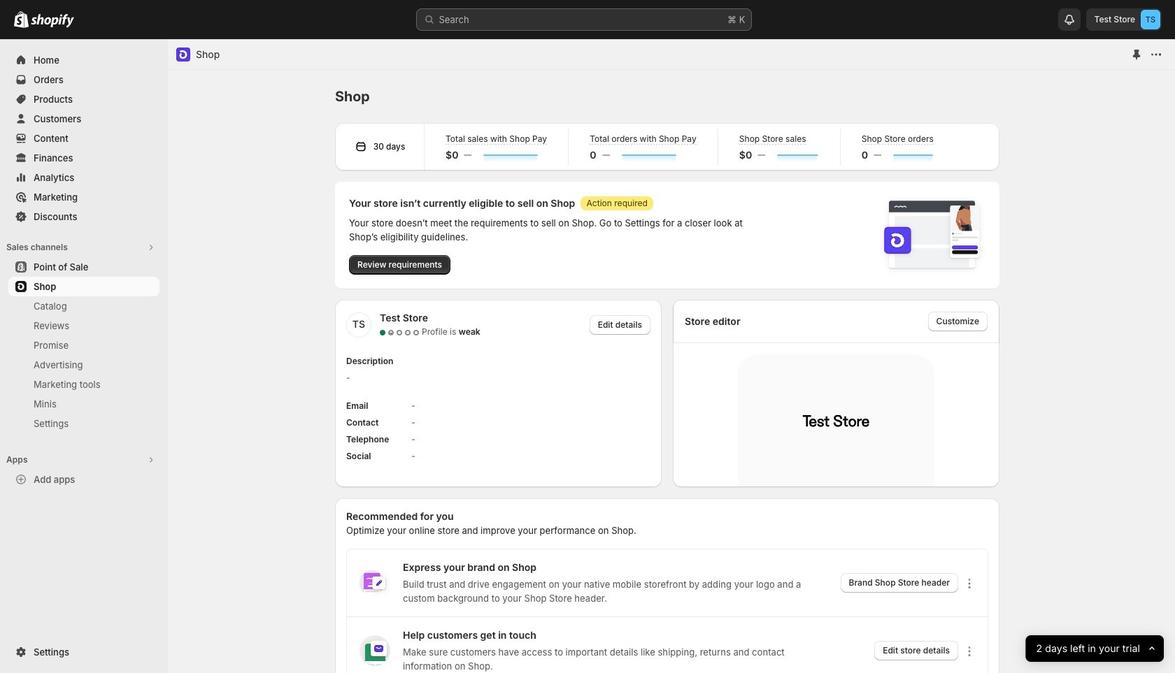 Task type: describe. For each thing, give the bounding box(es) containing it.
icon for shop image
[[176, 48, 190, 62]]

1 horizontal spatial shopify image
[[31, 14, 74, 28]]



Task type: vqa. For each thing, say whether or not it's contained in the screenshot.
right "one"
no



Task type: locate. For each thing, give the bounding box(es) containing it.
fullscreen dialog
[[168, 39, 1174, 674]]

shopify image
[[14, 11, 29, 28], [31, 14, 74, 28]]

test store image
[[1141, 10, 1160, 29]]

0 horizontal spatial shopify image
[[14, 11, 29, 28]]



